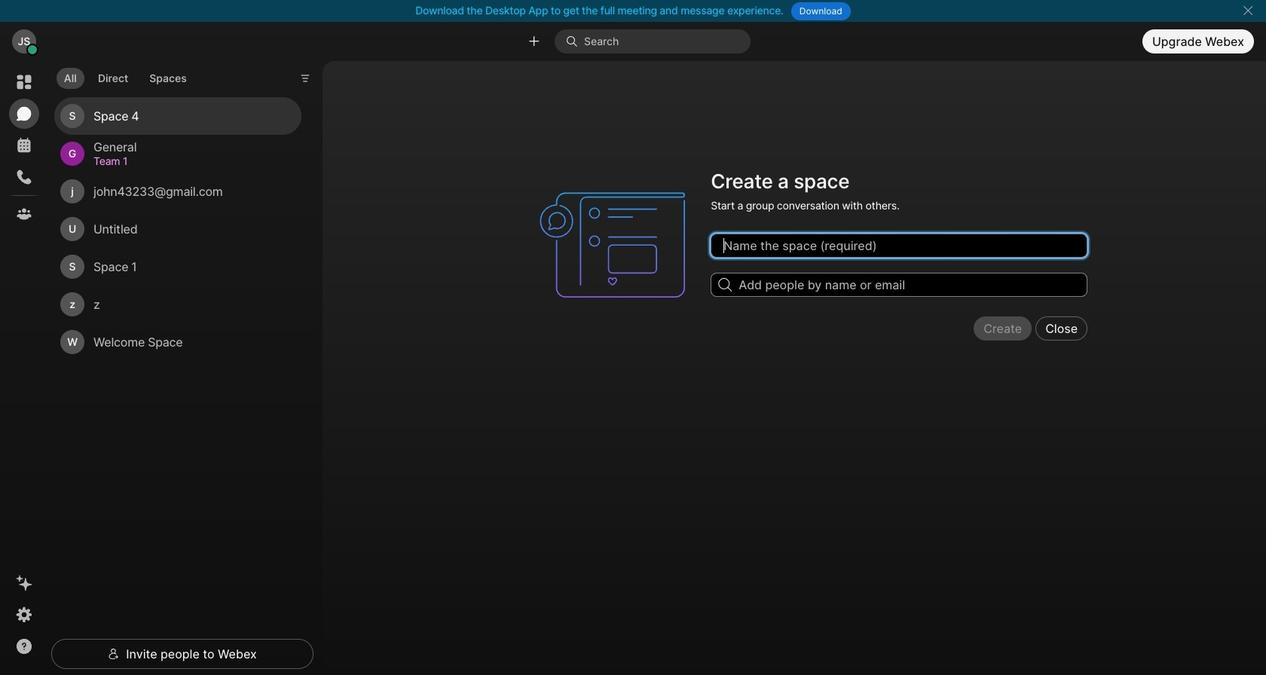 Task type: describe. For each thing, give the bounding box(es) containing it.
space 1 list item
[[54, 248, 302, 286]]

untitled list item
[[54, 210, 302, 248]]

webex tab list
[[9, 67, 39, 229]]

general list item
[[54, 135, 302, 173]]

Name the space (required) text field
[[711, 234, 1088, 258]]

z list item
[[54, 286, 302, 324]]

space 4 list item
[[54, 97, 302, 135]]

team 1 element
[[93, 153, 283, 170]]



Task type: locate. For each thing, give the bounding box(es) containing it.
search_18 image
[[719, 279, 732, 292]]

navigation
[[0, 61, 48, 675]]

tab list
[[53, 59, 198, 94]]

welcome space list item
[[54, 324, 302, 361]]

john43233@gmail.com list item
[[54, 173, 302, 210]]

cancel_16 image
[[1243, 5, 1254, 17]]

create a space image
[[533, 165, 702, 325]]



Task type: vqa. For each thing, say whether or not it's contained in the screenshot.
cancel_16 image
yes



